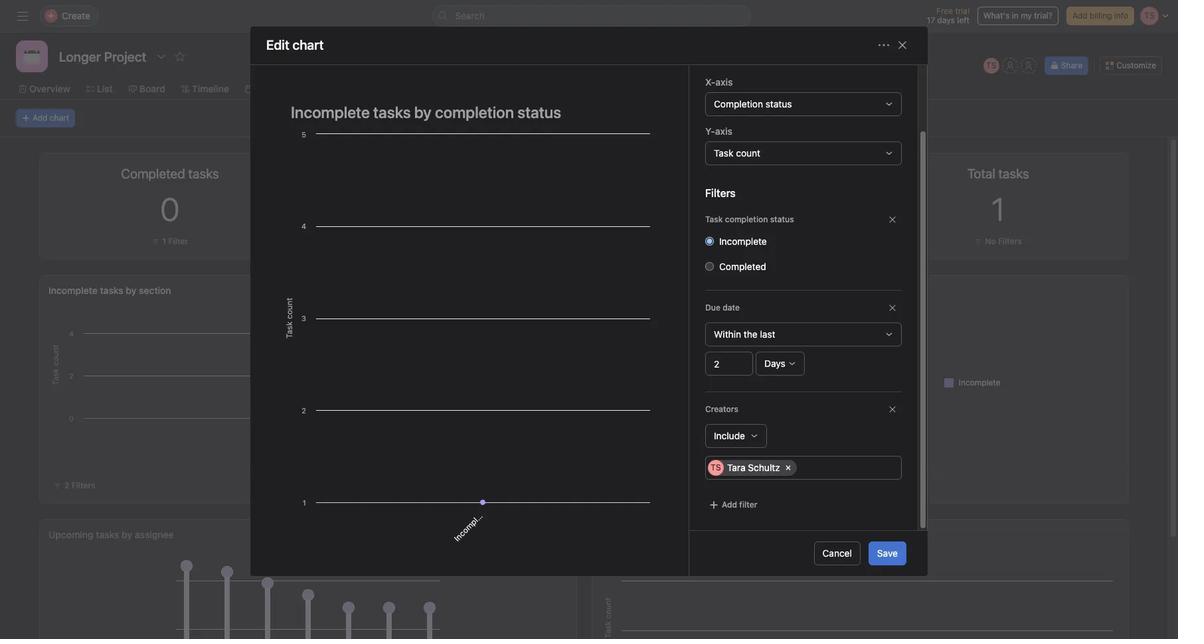 Task type: vqa. For each thing, say whether or not it's contained in the screenshot.


Task type: describe. For each thing, give the bounding box(es) containing it.
billing
[[1090, 11, 1112, 21]]

total
[[601, 285, 622, 296]]

left
[[957, 15, 970, 25]]

1 filter button for completed tasks
[[148, 235, 191, 248]]

task completion over time
[[601, 529, 716, 541]]

task completion status
[[705, 215, 794, 224]]

add to starred image
[[175, 51, 186, 62]]

info
[[1114, 11, 1128, 21]]

incomplete tasks by section
[[48, 285, 171, 296]]

within the last
[[714, 329, 775, 340]]

filter
[[739, 500, 758, 510]]

add for add filter
[[722, 500, 737, 510]]

share button
[[1045, 56, 1089, 75]]

Incomplete tasks by completion status text field
[[282, 97, 657, 128]]

axis for x-
[[715, 76, 733, 88]]

task for task completion over time
[[601, 529, 621, 541]]

add filter button
[[705, 496, 761, 515]]

no filters button
[[971, 235, 1025, 248]]

task count button
[[705, 141, 902, 165]]

1 vertical spatial status
[[770, 215, 794, 224]]

by section
[[126, 285, 171, 296]]

1 filter button for overdue tasks
[[701, 235, 744, 248]]

tasks for upcoming
[[96, 529, 119, 541]]

search list box
[[432, 5, 751, 27]]

free
[[936, 6, 953, 16]]

board link
[[129, 82, 165, 96]]

tasks
[[291, 438, 313, 460]]

in inside tasks not in a section
[[318, 421, 329, 433]]

the
[[744, 329, 758, 340]]

edit chart
[[266, 38, 324, 53]]

section
[[329, 395, 355, 422]]

completed tasks
[[121, 166, 219, 181]]

completion status
[[664, 285, 742, 296]]

0 for completed tasks
[[160, 191, 180, 228]]

y-axis
[[705, 126, 733, 137]]

ts inside button
[[986, 60, 996, 70]]

completed
[[719, 261, 766, 272]]

y-
[[705, 126, 715, 137]]

close image
[[897, 40, 908, 51]]

calendar image
[[24, 48, 40, 64]]

in inside button
[[1012, 11, 1019, 21]]

board
[[139, 83, 165, 94]]

filters for incomplete tasks by section
[[72, 481, 95, 491]]

filters for total tasks
[[998, 236, 1022, 246]]

tara schultz
[[727, 462, 780, 474]]

add billing info
[[1073, 11, 1128, 21]]

tara schultz cell
[[708, 460, 797, 476]]

last
[[760, 329, 775, 340]]

task count
[[714, 147, 761, 159]]

upcoming tasks by assignee
[[48, 529, 174, 541]]

what's
[[984, 11, 1010, 21]]

1 1 button from the left
[[439, 191, 453, 228]]

cancel button
[[814, 542, 861, 566]]

save
[[877, 548, 898, 559]]

a
[[324, 416, 334, 427]]

count
[[736, 147, 761, 159]]

search button
[[432, 5, 751, 27]]

task for task completion status
[[705, 215, 723, 224]]

free trial 17 days left
[[927, 6, 970, 25]]

tara
[[727, 462, 746, 474]]

list
[[97, 83, 113, 94]]

within
[[714, 329, 741, 340]]

0 vertical spatial filters
[[705, 187, 736, 199]]

upcoming
[[48, 529, 93, 541]]

creators
[[705, 404, 739, 414]]

completion for over time
[[623, 529, 672, 541]]

add chart
[[33, 113, 69, 123]]

tasks not in a section
[[291, 395, 355, 460]]

trial
[[955, 6, 970, 16]]



Task type: locate. For each thing, give the bounding box(es) containing it.
0 button for completed tasks
[[160, 191, 180, 228]]

filter right incomplete radio
[[721, 236, 740, 246]]

Incomplete radio
[[705, 237, 714, 246]]

no filters
[[985, 236, 1022, 246]]

2 1 button from the left
[[991, 191, 1005, 228]]

1 filter right incomplete radio
[[715, 236, 740, 246]]

1 horizontal spatial ts
[[986, 60, 996, 70]]

0 horizontal spatial 1 filter
[[162, 236, 188, 246]]

filters inside button
[[72, 481, 95, 491]]

filters down overdue tasks at top right
[[705, 187, 736, 199]]

task
[[714, 147, 734, 159], [705, 215, 723, 224], [601, 529, 621, 541]]

1 filter button up by section
[[148, 235, 191, 248]]

add billing info button
[[1067, 7, 1134, 25]]

x-
[[705, 76, 715, 88]]

search
[[455, 10, 485, 21]]

1 vertical spatial ts
[[711, 463, 721, 473]]

1 horizontal spatial completion
[[725, 215, 768, 224]]

1 vertical spatial filters
[[998, 236, 1022, 246]]

Completed radio
[[705, 262, 714, 271]]

completion status button
[[705, 92, 902, 116]]

status inside dropdown button
[[766, 98, 792, 110]]

2 a button to remove the filter image from the top
[[889, 406, 897, 414]]

a button to remove the filter image
[[889, 304, 897, 312], [889, 406, 897, 414]]

incomplete
[[719, 236, 767, 247], [48, 285, 98, 296], [959, 378, 1001, 388], [452, 507, 489, 544]]

no
[[985, 236, 996, 246]]

x-axis
[[705, 76, 733, 88]]

days
[[938, 15, 955, 25]]

trial?
[[1034, 11, 1053, 21]]

0 vertical spatial ts
[[986, 60, 996, 70]]

2 vertical spatial filters
[[72, 481, 95, 491]]

completion
[[714, 98, 763, 110]]

filters inside button
[[998, 236, 1022, 246]]

2 vertical spatial add
[[722, 500, 737, 510]]

axis
[[715, 76, 733, 88], [715, 126, 733, 137]]

filters right no
[[998, 236, 1022, 246]]

within the last button
[[705, 323, 902, 347]]

2 filters button
[[48, 477, 101, 495]]

1 filter
[[162, 236, 188, 246], [715, 236, 740, 246]]

1 1 filter button from the left
[[148, 235, 191, 248]]

1 button
[[439, 191, 453, 228], [991, 191, 1005, 228]]

overdue tasks
[[680, 166, 764, 181]]

1 a button to remove the filter image from the top
[[889, 304, 897, 312]]

filter for completed tasks
[[168, 236, 188, 246]]

2 filters
[[64, 481, 95, 491]]

task inside task count dropdown button
[[714, 147, 734, 159]]

2 horizontal spatial add
[[1073, 11, 1088, 21]]

overview link
[[19, 82, 70, 96]]

1 vertical spatial a button to remove the filter image
[[889, 406, 897, 414]]

in
[[1012, 11, 1019, 21], [318, 421, 329, 433]]

0 horizontal spatial 1 filter button
[[148, 235, 191, 248]]

17
[[927, 15, 935, 25]]

1 filter for completed tasks
[[162, 236, 188, 246]]

1 horizontal spatial in
[[1012, 11, 1019, 21]]

0
[[160, 191, 180, 228], [713, 191, 732, 228]]

filters right 2
[[72, 481, 95, 491]]

0 horizontal spatial ts
[[711, 463, 721, 473]]

0 horizontal spatial add
[[33, 113, 47, 123]]

filter
[[168, 236, 188, 246], [721, 236, 740, 246]]

add inside the add filter dropdown button
[[722, 500, 737, 510]]

0 horizontal spatial in
[[318, 421, 329, 433]]

2 1 filter from the left
[[715, 236, 740, 246]]

0 button
[[160, 191, 180, 228], [713, 191, 732, 228]]

0 vertical spatial in
[[1012, 11, 1019, 21]]

0 vertical spatial add
[[1073, 11, 1088, 21]]

timeline link
[[181, 82, 229, 96]]

0 vertical spatial task
[[714, 147, 734, 159]]

not
[[307, 427, 323, 443]]

a button to remove the filter image for within the last
[[889, 304, 897, 312]]

ts inside the tara schultz cell
[[711, 463, 721, 473]]

2 filter from the left
[[721, 236, 740, 246]]

tara schultz row
[[708, 460, 899, 480]]

share
[[1061, 60, 1083, 70]]

total tasks
[[967, 166, 1029, 181]]

1 filter from the left
[[168, 236, 188, 246]]

what's in my trial? button
[[978, 7, 1059, 25]]

0 vertical spatial a button to remove the filter image
[[889, 304, 897, 312]]

ts down what's
[[986, 60, 996, 70]]

days button
[[756, 352, 805, 376]]

0 vertical spatial completion
[[725, 215, 768, 224]]

0 up incomplete radio
[[713, 191, 732, 228]]

0 horizontal spatial completion
[[623, 529, 672, 541]]

over time
[[675, 529, 716, 541]]

ts left tara
[[711, 463, 721, 473]]

filter for overdue tasks
[[721, 236, 740, 246]]

completion
[[725, 215, 768, 224], [623, 529, 672, 541]]

2 vertical spatial task
[[601, 529, 621, 541]]

1 filter button up completed option
[[701, 235, 744, 248]]

1 vertical spatial add
[[33, 113, 47, 123]]

filter up by section
[[168, 236, 188, 246]]

completion up completed at the top
[[725, 215, 768, 224]]

status
[[766, 98, 792, 110], [770, 215, 794, 224]]

what's in my trial?
[[984, 11, 1053, 21]]

1 filter button
[[148, 235, 191, 248], [701, 235, 744, 248]]

total tasks by completion status
[[601, 285, 742, 296]]

add filter
[[722, 500, 758, 510]]

1
[[439, 191, 453, 228], [991, 191, 1005, 228], [162, 236, 166, 246], [715, 236, 718, 246]]

tasks for total
[[625, 285, 648, 296]]

None number field
[[705, 352, 753, 376]]

1 vertical spatial in
[[318, 421, 329, 433]]

tasks right upcoming
[[96, 529, 119, 541]]

axis up "task count"
[[715, 126, 733, 137]]

tasks left by
[[625, 285, 648, 296]]

1 horizontal spatial 1 button
[[991, 191, 1005, 228]]

my
[[1021, 11, 1032, 21]]

ts button
[[983, 58, 999, 74]]

1 filter for overdue tasks
[[715, 236, 740, 246]]

2 0 button from the left
[[713, 191, 732, 228]]

0 button down completed tasks
[[160, 191, 180, 228]]

tasks left by section
[[100, 285, 123, 296]]

1 vertical spatial task
[[705, 215, 723, 224]]

completion left over time
[[623, 529, 672, 541]]

0 horizontal spatial filters
[[72, 481, 95, 491]]

by assignee
[[122, 529, 174, 541]]

0 button up incomplete radio
[[713, 191, 732, 228]]

add for add chart
[[33, 113, 47, 123]]

1 horizontal spatial 1 filter button
[[701, 235, 744, 248]]

add left the filter
[[722, 500, 737, 510]]

chart
[[50, 113, 69, 123]]

2 1 filter button from the left
[[701, 235, 744, 248]]

date
[[723, 303, 740, 313]]

1 horizontal spatial filters
[[705, 187, 736, 199]]

add
[[1073, 11, 1088, 21], [33, 113, 47, 123], [722, 500, 737, 510]]

None text field
[[56, 44, 150, 68]]

more actions image
[[879, 40, 889, 51]]

0 button for overdue tasks
[[713, 191, 732, 228]]

1 filter up by section
[[162, 236, 188, 246]]

0 for overdue tasks
[[713, 191, 732, 228]]

timeline
[[192, 83, 229, 94]]

schultz
[[748, 462, 780, 474]]

add chart button
[[16, 109, 75, 128]]

task for task count
[[714, 147, 734, 159]]

completion status
[[714, 98, 792, 110]]

2
[[64, 481, 69, 491]]

add left chart
[[33, 113, 47, 123]]

0 down completed tasks
[[160, 191, 180, 228]]

2 0 from the left
[[713, 191, 732, 228]]

1 1 filter from the left
[[162, 236, 188, 246]]

axis up completion
[[715, 76, 733, 88]]

list link
[[86, 82, 113, 96]]

2 horizontal spatial filters
[[998, 236, 1022, 246]]

include button
[[705, 424, 767, 448]]

1 horizontal spatial filter
[[721, 236, 740, 246]]

tasks for incomplete
[[100, 285, 123, 296]]

0 horizontal spatial 1 button
[[439, 191, 453, 228]]

tasks
[[100, 285, 123, 296], [625, 285, 648, 296], [96, 529, 119, 541]]

0 vertical spatial axis
[[715, 76, 733, 88]]

save button
[[869, 542, 907, 566]]

add inside the 'add billing info' button
[[1073, 11, 1088, 21]]

add for add billing info
[[1073, 11, 1088, 21]]

filters
[[705, 187, 736, 199], [998, 236, 1022, 246], [72, 481, 95, 491]]

1 vertical spatial axis
[[715, 126, 733, 137]]

0 horizontal spatial 0
[[160, 191, 180, 228]]

add left billing
[[1073, 11, 1088, 21]]

a button to remove the filter image for include
[[889, 406, 897, 414]]

1 horizontal spatial 0
[[713, 191, 732, 228]]

0 vertical spatial status
[[766, 98, 792, 110]]

0 horizontal spatial filter
[[168, 236, 188, 246]]

completion for status
[[725, 215, 768, 224]]

a button to remove the filter image
[[889, 216, 897, 224]]

axis for y-
[[715, 126, 733, 137]]

1 horizontal spatial add
[[722, 500, 737, 510]]

overview
[[29, 83, 70, 94]]

due date
[[705, 303, 740, 313]]

0 horizontal spatial 0 button
[[160, 191, 180, 228]]

days
[[764, 358, 786, 369]]

1 0 from the left
[[160, 191, 180, 228]]

1 horizontal spatial 0 button
[[713, 191, 732, 228]]

ts
[[986, 60, 996, 70], [711, 463, 721, 473]]

include
[[714, 430, 745, 442]]

1 horizontal spatial 1 filter
[[715, 236, 740, 246]]

add inside add chart button
[[33, 113, 47, 123]]

by
[[650, 285, 661, 296]]

cancel
[[823, 548, 852, 559]]

1 vertical spatial completion
[[623, 529, 672, 541]]

1 0 button from the left
[[160, 191, 180, 228]]

due
[[705, 303, 721, 313]]



